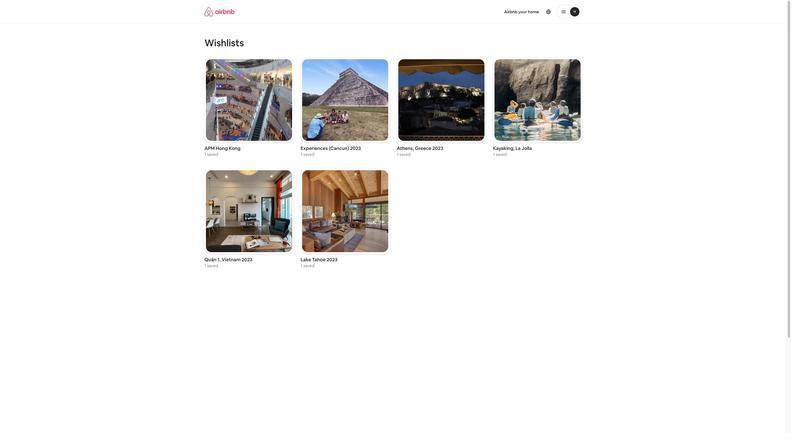 Task type: describe. For each thing, give the bounding box(es) containing it.
(cancun)
[[329, 146, 349, 152]]

1 for lake tahoe 2023
[[301, 264, 303, 269]]

apm
[[205, 146, 215, 152]]

1 for athens, greece 2023
[[397, 152, 399, 157]]

airbnb your home
[[504, 9, 539, 14]]

saved inside quận 1, vietnam 2023 1 saved
[[207, 264, 218, 269]]

vietnam
[[222, 257, 241, 263]]

hong
[[216, 146, 228, 152]]

jolla
[[522, 146, 532, 152]]

lake tahoe 2023 1 saved
[[301, 257, 338, 269]]

airbnb your home link
[[501, 6, 543, 18]]

kayaking, la jolla 1 saved
[[493, 146, 532, 157]]

athens, greece 2023 1 saved
[[397, 146, 443, 157]]

home
[[528, 9, 539, 14]]

saved for lake
[[303, 264, 315, 269]]

experiences (cancun) 2023 1 saved
[[301, 146, 361, 157]]

1 for apm hong kong
[[205, 152, 206, 157]]

quận
[[205, 257, 217, 263]]

1 for kayaking, la jolla
[[493, 152, 495, 157]]

greece
[[415, 146, 432, 152]]

experiences
[[301, 146, 328, 152]]

athens,
[[397, 146, 414, 152]]

saved for athens,
[[400, 152, 411, 157]]



Task type: vqa. For each thing, say whether or not it's contained in the screenshot.
TOOLS
no



Task type: locate. For each thing, give the bounding box(es) containing it.
saved inside experiences (cancun) 2023 1 saved
[[303, 152, 315, 157]]

1 inside kayaking, la jolla 1 saved
[[493, 152, 495, 157]]

2023 right (cancun)
[[350, 146, 361, 152]]

kong
[[229, 146, 241, 152]]

2023 for lake tahoe 2023
[[327, 257, 338, 263]]

saved for experiences
[[303, 152, 315, 157]]

1 down apm
[[205, 152, 206, 157]]

1 inside apm hong kong 1 saved
[[205, 152, 206, 157]]

profile element
[[401, 0, 583, 24]]

saved inside athens, greece 2023 1 saved
[[400, 152, 411, 157]]

saved inside kayaking, la jolla 1 saved
[[496, 152, 507, 157]]

1 down experiences
[[301, 152, 303, 157]]

2023
[[350, 146, 361, 152], [433, 146, 443, 152], [242, 257, 253, 263], [327, 257, 338, 263]]

saved down experiences
[[303, 152, 315, 157]]

saved inside apm hong kong 1 saved
[[207, 152, 218, 157]]

apm hong kong 1 saved
[[205, 146, 241, 157]]

2023 inside "lake tahoe 2023 1 saved"
[[327, 257, 338, 263]]

2023 inside quận 1, vietnam 2023 1 saved
[[242, 257, 253, 263]]

saved down lake
[[303, 264, 315, 269]]

1 for experiences (cancun) 2023
[[301, 152, 303, 157]]

la
[[516, 146, 521, 152]]

2023 right vietnam
[[242, 257, 253, 263]]

1
[[205, 152, 206, 157], [301, 152, 303, 157], [397, 152, 399, 157], [493, 152, 495, 157], [205, 264, 206, 269], [301, 264, 303, 269]]

1 down athens,
[[397, 152, 399, 157]]

saved down athens,
[[400, 152, 411, 157]]

saved inside "lake tahoe 2023 1 saved"
[[303, 264, 315, 269]]

1 down quận
[[205, 264, 206, 269]]

kayaking,
[[493, 146, 515, 152]]

airbnb
[[504, 9, 518, 14]]

1 down lake
[[301, 264, 303, 269]]

2023 right greece
[[433, 146, 443, 152]]

2023 inside experiences (cancun) 2023 1 saved
[[350, 146, 361, 152]]

1 inside athens, greece 2023 1 saved
[[397, 152, 399, 157]]

saved for kayaking,
[[496, 152, 507, 157]]

your
[[519, 9, 527, 14]]

1 inside experiences (cancun) 2023 1 saved
[[301, 152, 303, 157]]

saved down apm
[[207, 152, 218, 157]]

2023 for experiences (cancun) 2023
[[350, 146, 361, 152]]

saved
[[207, 152, 218, 157], [303, 152, 315, 157], [400, 152, 411, 157], [496, 152, 507, 157], [207, 264, 218, 269], [303, 264, 315, 269]]

saved for apm
[[207, 152, 218, 157]]

tahoe
[[312, 257, 326, 263]]

2023 right tahoe
[[327, 257, 338, 263]]

wishlists
[[205, 37, 244, 49]]

lake
[[301, 257, 311, 263]]

1 down kayaking,
[[493, 152, 495, 157]]

2023 for athens, greece 2023
[[433, 146, 443, 152]]

1 inside "lake tahoe 2023 1 saved"
[[301, 264, 303, 269]]

saved down quận
[[207, 264, 218, 269]]

1,
[[218, 257, 221, 263]]

quận 1, vietnam 2023 1 saved
[[205, 257, 253, 269]]

1 inside quận 1, vietnam 2023 1 saved
[[205, 264, 206, 269]]

2023 inside athens, greece 2023 1 saved
[[433, 146, 443, 152]]

saved down kayaking,
[[496, 152, 507, 157]]



